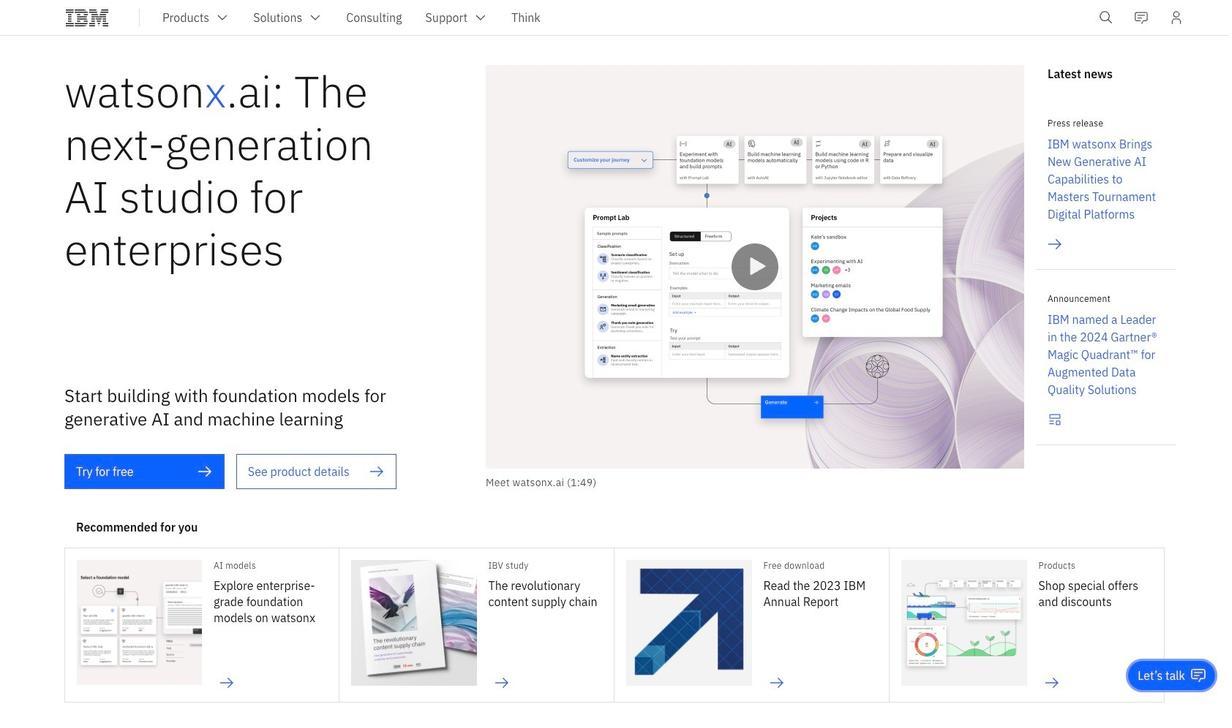 Task type: locate. For each thing, give the bounding box(es) containing it.
let's talk element
[[1138, 668, 1185, 684]]



